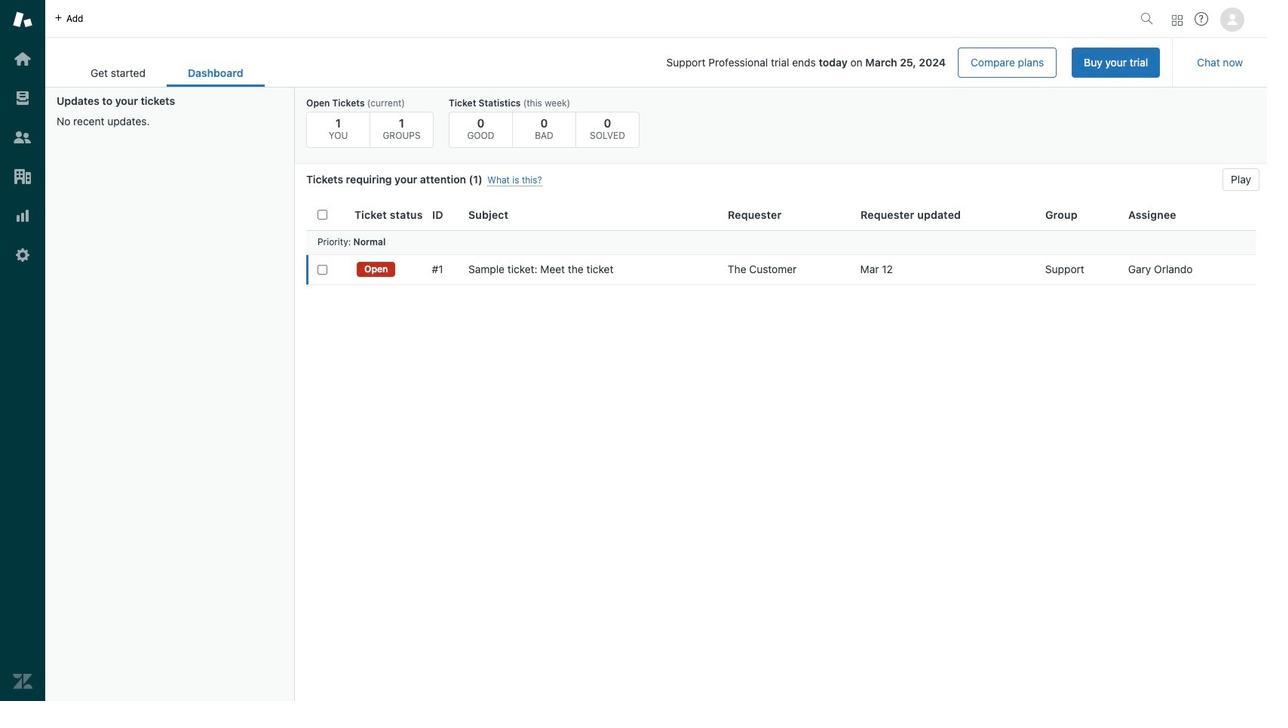 Task type: describe. For each thing, give the bounding box(es) containing it.
main element
[[0, 0, 45, 701]]

get started image
[[13, 49, 32, 69]]

admin image
[[13, 245, 32, 265]]

reporting image
[[13, 206, 32, 226]]

zendesk image
[[13, 672, 32, 691]]

customers image
[[13, 128, 32, 147]]

zendesk products image
[[1173, 15, 1183, 25]]



Task type: locate. For each thing, give the bounding box(es) containing it.
March 25, 2024 text field
[[866, 56, 946, 69]]

get help image
[[1195, 12, 1209, 26]]

None checkbox
[[318, 265, 328, 274]]

grid
[[295, 200, 1268, 701]]

organizations image
[[13, 167, 32, 186]]

zendesk support image
[[13, 10, 32, 29]]

views image
[[13, 88, 32, 108]]

Select All Tickets checkbox
[[318, 210, 328, 220]]

tab
[[69, 59, 167, 87]]

tab list
[[69, 59, 265, 87]]



Task type: vqa. For each thing, say whether or not it's contained in the screenshot.
Admin image
yes



